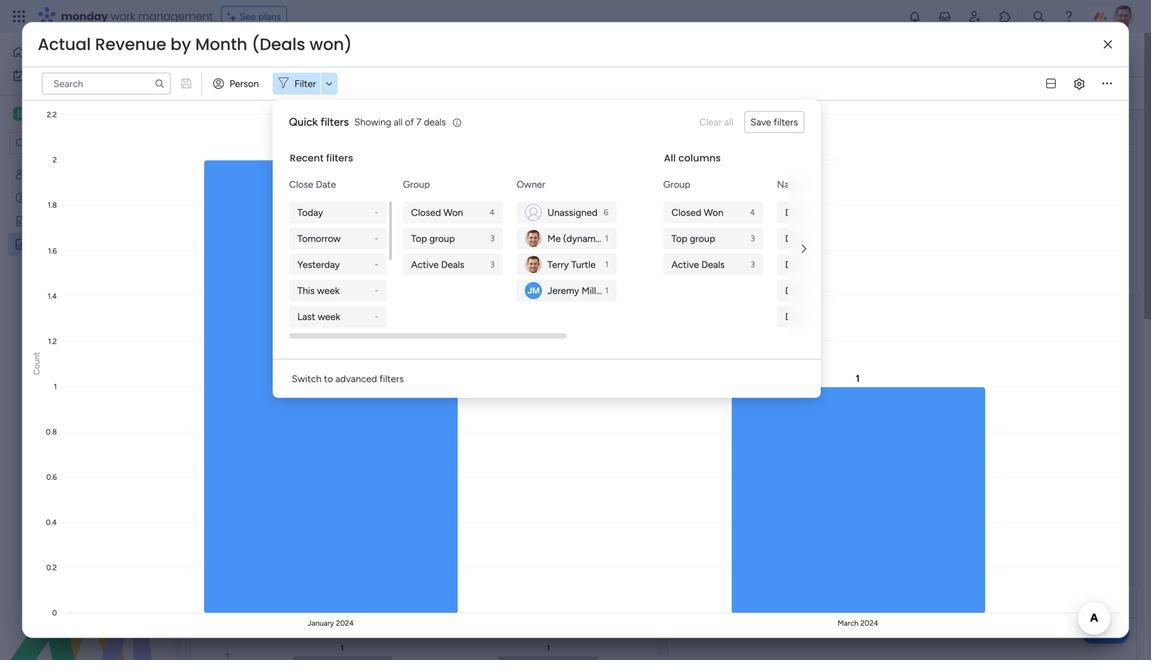 Task type: locate. For each thing, give the bounding box(es) containing it.
0 vertical spatial revenue
[[95, 33, 166, 56]]

deal inside 'list box'
[[32, 192, 51, 204]]

filters right advanced
[[380, 373, 404, 385]]

- for today
[[375, 207, 378, 217]]

lottie animation image
[[0, 522, 175, 660]]

dashboard
[[269, 39, 389, 70], [57, 239, 103, 250]]

dashboard inside sales dashboard banner
[[269, 39, 389, 70]]

recent
[[290, 151, 324, 165]]

1 - from the top
[[375, 207, 378, 217]]

week right this
[[317, 285, 340, 296]]

2 name from the top
[[807, 233, 830, 244]]

deal for deal name 5
[[785, 311, 804, 323]]

4 name from the top
[[807, 285, 830, 296]]

1 horizontal spatial closed won
[[672, 207, 724, 218]]

0 horizontal spatial active deals
[[411, 259, 464, 270]]

0 horizontal spatial group
[[403, 179, 430, 190]]

4
[[490, 207, 495, 217], [750, 207, 755, 217], [833, 285, 839, 296]]

month right on
[[843, 592, 883, 610]]

sales pipeline
[[214, 313, 300, 330]]

top
[[411, 233, 427, 244], [672, 233, 688, 244]]

my
[[32, 70, 45, 81]]

active
[[411, 259, 439, 270], [672, 259, 699, 270]]

Deals Stages by Rep field
[[210, 592, 345, 610]]

sales
[[206, 39, 264, 70], [32, 239, 55, 250], [214, 313, 247, 330]]

name up deal name 5
[[807, 285, 830, 296]]

name left 5
[[807, 311, 830, 323]]

proposal : 20.0%
[[561, 468, 629, 480]]

turtle
[[571, 259, 596, 270]]

0 vertical spatial work
[[111, 9, 135, 24]]

1 vertical spatial dashboard
[[57, 239, 103, 250]]

- right 'last week' at the left of page
[[375, 312, 378, 321]]

of
[[405, 116, 414, 128], [309, 126, 322, 144]]

invite members image
[[969, 10, 982, 23]]

revenue inside field
[[736, 126, 790, 144]]

filter button up all
[[636, 82, 700, 104]]

0 vertical spatial by
[[171, 33, 191, 56]]

deal down deal name 2
[[785, 259, 804, 270]]

1 horizontal spatial sales dashboard
[[206, 39, 389, 70]]

actual inside field
[[692, 126, 732, 144]]

deal down deal name 4
[[785, 311, 804, 323]]

name up deal name 2
[[807, 207, 830, 218]]

filters right save
[[774, 116, 798, 128]]

5 name from the top
[[807, 311, 830, 323]]

0 horizontal spatial group
[[429, 233, 455, 244]]

:
[[580, 420, 583, 432], [597, 468, 600, 480]]

1 for me (dynamic)
[[605, 233, 609, 243]]

dashboard inside 'list box'
[[57, 239, 103, 250]]

- for this week
[[375, 285, 378, 295]]

close
[[289, 179, 313, 190]]

terry turtle image for me (dynamic)
[[525, 230, 542, 247]]

dialog
[[273, 100, 1152, 458]]

owner group
[[517, 202, 620, 302]]

1 horizontal spatial filter button
[[636, 82, 700, 104]]

1 horizontal spatial :
[[597, 468, 600, 480]]

showing
[[354, 116, 392, 128]]

1 horizontal spatial group
[[690, 233, 715, 244]]

0 vertical spatial actual
[[38, 33, 91, 56]]

: for won
[[580, 420, 583, 432]]

value
[[270, 126, 306, 144]]

group group
[[403, 202, 506, 276], [663, 202, 766, 276]]

0 horizontal spatial dashboard
[[57, 239, 103, 250]]

terry turtle image
[[1113, 5, 1135, 27]]

1 right turtle
[[605, 259, 609, 269]]

4 inside name group
[[833, 285, 839, 296]]

advanced
[[336, 373, 377, 385]]

terry turtle image left terry at the top of page
[[525, 256, 542, 273]]

add widget button
[[198, 82, 278, 104]]

- for tomorrow
[[375, 233, 378, 243]]

1 active from the left
[[411, 259, 439, 270]]

filters down connected
[[321, 116, 349, 129]]

0 vertical spatial terry turtle image
[[525, 230, 542, 247]]

1 inside popup button
[[309, 87, 313, 99]]

by down "management"
[[171, 33, 191, 56]]

name for 3
[[807, 259, 830, 270]]

2 terry turtle image from the top
[[525, 256, 542, 273]]

3 left deal name 2
[[751, 233, 755, 243]]

month inside field
[[843, 592, 883, 610]]

1 vertical spatial week
[[318, 311, 340, 323]]

deal progress based on month added
[[692, 592, 928, 610]]

2 group from the left
[[690, 233, 715, 244]]

1 closed from the left
[[411, 207, 441, 218]]

2 - from the top
[[375, 233, 378, 243]]

4 - from the top
[[375, 285, 378, 295]]

1 vertical spatial sales
[[32, 239, 55, 250]]

search image inside sales dashboard banner
[[517, 88, 528, 99]]

0 horizontal spatial :
[[580, 420, 583, 432]]

workspace selection element
[[13, 106, 87, 122]]

select product image
[[12, 10, 26, 23]]

0 horizontal spatial closed won
[[411, 207, 463, 218]]

filter
[[295, 78, 316, 89], [658, 87, 679, 99]]

filters for save
[[774, 116, 798, 128]]

active for 1st group group from the right
[[672, 259, 699, 270]]

1 vertical spatial by
[[299, 592, 314, 610]]

week for last week
[[318, 311, 340, 323]]

1 left arrow down image
[[309, 87, 313, 99]]

sales dashboard banner
[[182, 33, 1145, 110]]

filter button down sales dashboard field
[[273, 73, 337, 95]]

dashboard down tracker
[[57, 239, 103, 250]]

5
[[833, 311, 838, 323]]

on
[[824, 592, 840, 610]]

of inside quick filters showing all of 7 deals
[[405, 116, 414, 128]]

tracker
[[53, 192, 85, 204]]

sales dashboard up arrow down image
[[206, 39, 389, 70]]

1 horizontal spatial top group
[[672, 233, 715, 244]]

search image
[[154, 78, 165, 89], [517, 88, 528, 99]]

deal name 2
[[785, 233, 838, 244]]

sales inside field
[[214, 313, 247, 330]]

3 - from the top
[[375, 259, 378, 269]]

3 down 2
[[833, 259, 838, 270]]

work right monday
[[111, 9, 135, 24]]

deals
[[357, 126, 391, 144], [441, 259, 464, 270], [702, 259, 725, 270], [214, 592, 249, 610]]

deal for deal name 4
[[785, 285, 804, 296]]

search everything image
[[1032, 10, 1046, 23]]

by
[[171, 33, 191, 56], [299, 592, 314, 610]]

- right today
[[375, 207, 378, 217]]

1 name from the top
[[807, 207, 830, 218]]

1 horizontal spatial of
[[405, 116, 414, 128]]

1 horizontal spatial month
[[843, 592, 883, 610]]

option
[[0, 162, 175, 165]]

0 horizontal spatial filter dashboard by text search field
[[42, 73, 171, 95]]

help image
[[1062, 10, 1076, 23]]

sales inside banner
[[206, 39, 264, 70]]

Sales Pipeline field
[[210, 313, 303, 330]]

week right last on the left top of the page
[[318, 311, 340, 323]]

1 horizontal spatial by
[[299, 592, 314, 610]]

deal down deal name 3
[[785, 285, 804, 296]]

Sales Dashboard field
[[203, 39, 393, 70]]

2 active from the left
[[672, 259, 699, 270]]

month
[[195, 33, 247, 56], [843, 592, 883, 610]]

Actual Revenue by Month (Deals won) field
[[34, 33, 356, 56]]

- right tomorrow
[[375, 233, 378, 243]]

name for 4
[[807, 285, 830, 296]]

deal down deal name 1
[[785, 233, 804, 244]]

pipeline
[[251, 313, 300, 330]]

2 horizontal spatial 4
[[833, 285, 839, 296]]

1 vertical spatial actual
[[692, 126, 732, 144]]

sales up add widget popup button
[[206, 39, 264, 70]]

name left 2
[[807, 233, 830, 244]]

0 horizontal spatial by
[[171, 33, 191, 56]]

0 horizontal spatial person button
[[208, 73, 267, 95]]

1 vertical spatial :
[[597, 468, 600, 480]]

1
[[309, 87, 313, 99], [833, 207, 837, 218], [605, 233, 609, 243], [605, 259, 609, 269], [605, 285, 609, 295]]

last week
[[297, 311, 340, 323]]

filters up the date
[[326, 151, 353, 165]]

filter for arrow down icon at the right top
[[658, 87, 679, 99]]

name for 1
[[807, 207, 830, 218]]

1 vertical spatial month
[[843, 592, 883, 610]]

active for second group group from the right
[[411, 259, 439, 270]]

1 horizontal spatial group
[[663, 179, 691, 190]]

0 horizontal spatial top group
[[411, 233, 455, 244]]

1 horizontal spatial filter
[[658, 87, 679, 99]]

filters for quick
[[321, 116, 349, 129]]

dashboard up arrow down image
[[269, 39, 389, 70]]

0 horizontal spatial filter
[[295, 78, 316, 89]]

average value of won deals
[[214, 126, 391, 144]]

2 top from the left
[[672, 233, 688, 244]]

1 horizontal spatial top
[[672, 233, 688, 244]]

1 horizontal spatial search image
[[517, 88, 528, 99]]

1 for jeremy miller
[[605, 285, 609, 295]]

closed
[[411, 207, 441, 218], [672, 207, 702, 218]]

None search field
[[409, 82, 534, 104]]

1 vertical spatial work
[[47, 70, 68, 81]]

quick
[[289, 116, 318, 129]]

terry turtle image
[[525, 230, 542, 247], [525, 256, 542, 273]]

columns
[[679, 151, 721, 165]]

week
[[317, 285, 340, 296], [318, 311, 340, 323]]

1 group from the left
[[429, 233, 455, 244]]

filter dashboard by text search field down home link
[[42, 73, 171, 95]]

1 inside name group
[[833, 207, 837, 218]]

deal name 3
[[785, 259, 838, 270]]

0 vertical spatial sales dashboard
[[206, 39, 389, 70]]

active deals
[[411, 259, 464, 270], [672, 259, 725, 270]]

7
[[417, 116, 422, 128]]

dialog containing recent filters
[[273, 100, 1152, 458]]

0 vertical spatial sales
[[206, 39, 264, 70]]

jeremy miller
[[548, 285, 605, 296]]

filters for recent
[[326, 151, 353, 165]]

week for this week
[[317, 285, 340, 296]]

deal left progress
[[692, 592, 720, 610]]

1 horizontal spatial person
[[593, 87, 622, 99]]

connected
[[315, 87, 362, 99]]

won
[[325, 126, 353, 144], [443, 207, 463, 218], [704, 207, 724, 218], [561, 420, 580, 432]]

- right yesterday
[[375, 259, 378, 269]]

name for 2
[[807, 233, 830, 244]]

filters
[[321, 116, 349, 129], [774, 116, 798, 128], [326, 151, 353, 165], [380, 373, 404, 385]]

2 group group from the left
[[663, 202, 766, 276]]

1 horizontal spatial group group
[[663, 202, 766, 276]]

Filter dashboard by text search field
[[42, 73, 171, 95], [409, 82, 534, 104]]

0 vertical spatial week
[[317, 285, 340, 296]]

switch to advanced filters button
[[286, 368, 410, 390]]

sales dashboard down tracker
[[32, 239, 103, 250]]

sales left pipeline
[[214, 313, 247, 330]]

1 right miller
[[605, 285, 609, 295]]

my work option
[[8, 64, 167, 86]]

1 connected board
[[309, 87, 389, 99]]

deal inside field
[[692, 592, 720, 610]]

filter left arrow down image
[[295, 78, 316, 89]]

more dots image
[[1103, 79, 1113, 89], [1111, 596, 1120, 606]]

more dots image down dapulse x slim image
[[1103, 79, 1113, 89]]

filter dashboard by text search field inside sales dashboard banner
[[409, 82, 534, 104]]

terry turtle image left me
[[525, 230, 542, 247]]

0 horizontal spatial 4
[[490, 207, 495, 217]]

deal for deal progress based on month added
[[692, 592, 720, 610]]

public dashboard image
[[14, 238, 27, 251]]

1 horizontal spatial actual
[[692, 126, 732, 144]]

home option
[[8, 41, 167, 63]]

filter inside sales dashboard banner
[[658, 87, 679, 99]]

0 horizontal spatial top
[[411, 233, 427, 244]]

plans
[[258, 11, 281, 22]]

deal for deal tracker
[[32, 192, 51, 204]]

- right the this week
[[375, 285, 378, 295]]

work
[[111, 9, 135, 24], [47, 70, 68, 81]]

actual up my work
[[38, 33, 91, 56]]

month down see
[[195, 33, 247, 56]]

0 horizontal spatial actual
[[38, 33, 91, 56]]

filter for arrow down image
[[295, 78, 316, 89]]

0 horizontal spatial work
[[47, 70, 68, 81]]

list box containing deal tracker
[[0, 160, 175, 441]]

sales dashboard inside 'list box'
[[32, 239, 103, 250]]

deal for deal name 3
[[785, 259, 804, 270]]

1 horizontal spatial revenue
[[736, 126, 790, 144]]

group down 7
[[403, 179, 430, 190]]

this
[[297, 285, 315, 296]]

sales right public dashboard image
[[32, 239, 55, 250]]

1 up 2
[[833, 207, 837, 218]]

3
[[490, 233, 495, 243], [751, 233, 755, 243], [833, 259, 838, 270], [490, 259, 495, 269], [751, 259, 755, 269]]

of left 7
[[405, 116, 414, 128]]

0 horizontal spatial person
[[230, 78, 259, 89]]

1 horizontal spatial person button
[[571, 82, 630, 104]]

1 horizontal spatial active
[[672, 259, 699, 270]]

more dots image up help
[[1111, 596, 1120, 606]]

see
[[240, 11, 256, 22]]

1 horizontal spatial dashboard
[[269, 39, 389, 70]]

0 vertical spatial more dots image
[[1103, 79, 1113, 89]]

actual up the columns
[[692, 126, 732, 144]]

1 vertical spatial sales dashboard
[[32, 239, 103, 250]]

person button
[[208, 73, 267, 95], [571, 82, 630, 104]]

1 vertical spatial revenue
[[736, 126, 790, 144]]

0 horizontal spatial closed
[[411, 207, 441, 218]]

1 group group from the left
[[403, 202, 506, 276]]

0 horizontal spatial revenue
[[95, 33, 166, 56]]

1 horizontal spatial work
[[111, 9, 135, 24]]

deal down name
[[785, 207, 804, 218]]

0 horizontal spatial month
[[195, 33, 247, 56]]

deals inside field
[[357, 126, 391, 144]]

1 horizontal spatial active deals
[[672, 259, 725, 270]]

deal left tracker
[[32, 192, 51, 204]]

- for yesterday
[[375, 259, 378, 269]]

2 closed from the left
[[672, 207, 702, 218]]

0 vertical spatial dashboard
[[269, 39, 389, 70]]

filter left arrow down icon at the right top
[[658, 87, 679, 99]]

filter dashboard by text search field for search 'icon' inside the sales dashboard banner
[[409, 82, 534, 104]]

2 vertical spatial sales
[[214, 313, 247, 330]]

1 for terry turtle
[[605, 259, 609, 269]]

list box
[[0, 160, 175, 441]]

deal name 1
[[785, 207, 837, 218]]

1 horizontal spatial filter dashboard by text search field
[[409, 82, 534, 104]]

name up deal name 4
[[807, 259, 830, 270]]

work inside option
[[47, 70, 68, 81]]

by left rep
[[299, 592, 314, 610]]

1 horizontal spatial closed
[[672, 207, 702, 218]]

0 vertical spatial :
[[580, 420, 583, 432]]

group
[[429, 233, 455, 244], [690, 233, 715, 244]]

3 name from the top
[[807, 259, 830, 270]]

5 - from the top
[[375, 312, 378, 321]]

me
[[548, 233, 561, 244]]

1 down the 6
[[605, 233, 609, 243]]

my work
[[32, 70, 68, 81]]

basic
[[32, 107, 58, 120]]

of up recent filters
[[309, 126, 322, 144]]

deal
[[32, 192, 51, 204], [785, 207, 804, 218], [785, 233, 804, 244], [785, 259, 804, 270], [785, 285, 804, 296], [785, 311, 804, 323], [692, 592, 720, 610]]

filter button
[[273, 73, 337, 95], [636, 82, 700, 104]]

me (dynamic)
[[548, 233, 606, 244]]

0 horizontal spatial of
[[309, 126, 322, 144]]

: left 20.0%
[[597, 468, 600, 480]]

0 vertical spatial month
[[195, 33, 247, 56]]

revenue for actual revenue by month (deals won)
[[95, 33, 166, 56]]

1 terry turtle image from the top
[[525, 230, 542, 247]]

by inside 'field'
[[299, 592, 314, 610]]

0 horizontal spatial group group
[[403, 202, 506, 276]]

0 horizontal spatial sales dashboard
[[32, 239, 103, 250]]

filter dashboard by text search field up the deals
[[409, 82, 534, 104]]

work right the my at the left top
[[47, 70, 68, 81]]

group down all
[[663, 179, 691, 190]]

1 vertical spatial terry turtle image
[[525, 256, 542, 273]]

$104,000
[[315, 176, 534, 236]]

top group
[[411, 233, 455, 244], [672, 233, 715, 244]]

None search field
[[42, 73, 171, 95]]

0 horizontal spatial search image
[[154, 78, 165, 89]]

name for 5
[[807, 311, 830, 323]]

group
[[403, 179, 430, 190], [663, 179, 691, 190]]

0 horizontal spatial active
[[411, 259, 439, 270]]

: left 40.0%
[[580, 420, 583, 432]]



Task type: describe. For each thing, give the bounding box(es) containing it.
workspace image
[[13, 106, 27, 121]]

proposal
[[561, 468, 597, 480]]

: for proposal
[[597, 468, 600, 480]]

quick filters showing all of 7 deals
[[289, 116, 446, 129]]

date
[[316, 179, 336, 190]]

deal name 4
[[785, 285, 839, 296]]

1 vertical spatial more dots image
[[1111, 596, 1120, 606]]

arrow down image
[[684, 85, 700, 101]]

by for stages
[[299, 592, 314, 610]]

owner
[[517, 179, 546, 190]]

lottie animation element
[[0, 522, 175, 660]]

deals
[[424, 116, 446, 128]]

progress
[[723, 592, 778, 610]]

2 closed won from the left
[[672, 207, 724, 218]]

work for my
[[47, 70, 68, 81]]

rep
[[318, 592, 342, 610]]

deal for deal name 2
[[785, 233, 804, 244]]

unassigned
[[548, 207, 598, 218]]

save
[[751, 116, 772, 128]]

actual revenue by month (deals won)
[[38, 33, 352, 56]]

3 inside name group
[[833, 259, 838, 270]]

terry turtle image for terry turtle
[[525, 256, 542, 273]]

yesterday
[[297, 259, 340, 270]]

work for monday
[[111, 9, 135, 24]]

person button for filter dashboard by text search field in sales dashboard banner
[[571, 82, 630, 104]]

1 closed won from the left
[[411, 207, 463, 218]]

public board image
[[14, 215, 27, 228]]

3 left deal name 3
[[751, 259, 755, 269]]

person button for the left search 'icon' filter dashboard by text search field
[[208, 73, 267, 95]]

tomorrow
[[297, 233, 341, 244]]

0 horizontal spatial filter button
[[273, 73, 337, 95]]

average
[[214, 126, 267, 144]]

management
[[138, 9, 213, 24]]

won : 40.0%
[[561, 420, 612, 432]]

switch to advanced filters
[[292, 373, 404, 385]]

monday marketplace image
[[999, 10, 1012, 23]]

v2 split view image
[[1047, 79, 1056, 89]]

$208,000
[[789, 176, 1016, 236]]

add widget
[[223, 87, 273, 99]]

deals stages by rep
[[214, 592, 342, 610]]

basic crm
[[32, 107, 85, 120]]

crm
[[60, 107, 85, 120]]

update feed image
[[938, 10, 952, 23]]

actual for actual revenue by month (deals won)
[[38, 33, 91, 56]]

sales for sales pipeline field
[[214, 313, 247, 330]]

close date group
[[289, 202, 389, 458]]

help button
[[1082, 621, 1130, 644]]

deal name 5
[[785, 311, 838, 323]]

to
[[324, 373, 333, 385]]

add
[[223, 87, 240, 99]]

terry
[[548, 259, 569, 270]]

today
[[297, 207, 323, 218]]

arrow down image
[[321, 75, 337, 92]]

save filters
[[751, 116, 798, 128]]

of inside the average value of won deals field
[[309, 126, 322, 144]]

sales inside 'list box'
[[32, 239, 55, 250]]

filter dashboard by text search field for the left search 'icon'
[[42, 73, 171, 95]]

notifications image
[[908, 10, 922, 23]]

(dynamic)
[[563, 233, 606, 244]]

all
[[394, 116, 403, 128]]

3 left me
[[490, 233, 495, 243]]

20.0%
[[602, 468, 629, 480]]

added
[[886, 592, 928, 610]]

name group
[[777, 202, 877, 380]]

1 group from the left
[[403, 179, 430, 190]]

Deal Progress based on Month Added field
[[688, 592, 931, 610]]

this week
[[297, 285, 340, 296]]

6
[[604, 207, 609, 217]]

save filters button
[[745, 111, 805, 133]]

settings image
[[1112, 86, 1126, 100]]

board
[[364, 87, 389, 99]]

1 connected board button
[[284, 82, 395, 104]]

home
[[30, 46, 56, 58]]

stages
[[252, 592, 295, 610]]

all columns
[[664, 151, 721, 165]]

3 left terry at the top of page
[[490, 259, 495, 269]]

2 active deals from the left
[[672, 259, 725, 270]]

recent filters
[[290, 151, 353, 165]]

all
[[664, 151, 676, 165]]

help
[[1093, 625, 1118, 639]]

name
[[777, 179, 803, 190]]

1 top from the left
[[411, 233, 427, 244]]

jeremy miller image
[[525, 282, 542, 299]]

1 top group from the left
[[411, 233, 455, 244]]

sales for sales dashboard field
[[206, 39, 264, 70]]

deals inside 'field'
[[214, 592, 249, 610]]

actual revenue
[[692, 126, 790, 144]]

1 horizontal spatial 4
[[750, 207, 755, 217]]

40.0%
[[585, 420, 612, 432]]

see plans button
[[221, 6, 287, 27]]

person inside sales dashboard banner
[[593, 87, 622, 99]]

revenue for actual revenue
[[736, 126, 790, 144]]

2 top group from the left
[[672, 233, 715, 244]]

home link
[[8, 41, 167, 63]]

Actual Revenue field
[[688, 126, 793, 144]]

2 group from the left
[[663, 179, 691, 190]]

sales dashboard inside banner
[[206, 39, 389, 70]]

miller
[[582, 285, 605, 296]]

jeremy
[[548, 285, 579, 296]]

monday
[[61, 9, 108, 24]]

actual for actual revenue
[[692, 126, 732, 144]]

won inside field
[[325, 126, 353, 144]]

last
[[297, 311, 315, 323]]

filter button inside sales dashboard banner
[[636, 82, 700, 104]]

Average Value of Won Deals field
[[210, 126, 395, 144]]

- for last week
[[375, 312, 378, 321]]

dapulse x slim image
[[1104, 40, 1113, 50]]

monday work management
[[61, 9, 213, 24]]

close date
[[289, 179, 336, 190]]

switch
[[292, 373, 322, 385]]

by for revenue
[[171, 33, 191, 56]]

my work link
[[8, 64, 167, 86]]

2
[[833, 233, 838, 244]]

deal tracker
[[32, 192, 85, 204]]

widget
[[243, 87, 273, 99]]

won)
[[310, 33, 352, 56]]

(deals
[[252, 33, 305, 56]]

1 active deals from the left
[[411, 259, 464, 270]]

deal for deal name 1
[[785, 207, 804, 218]]

see plans
[[240, 11, 281, 22]]

b
[[17, 108, 23, 120]]

based
[[781, 592, 820, 610]]



Task type: vqa. For each thing, say whether or not it's contained in the screenshot.


